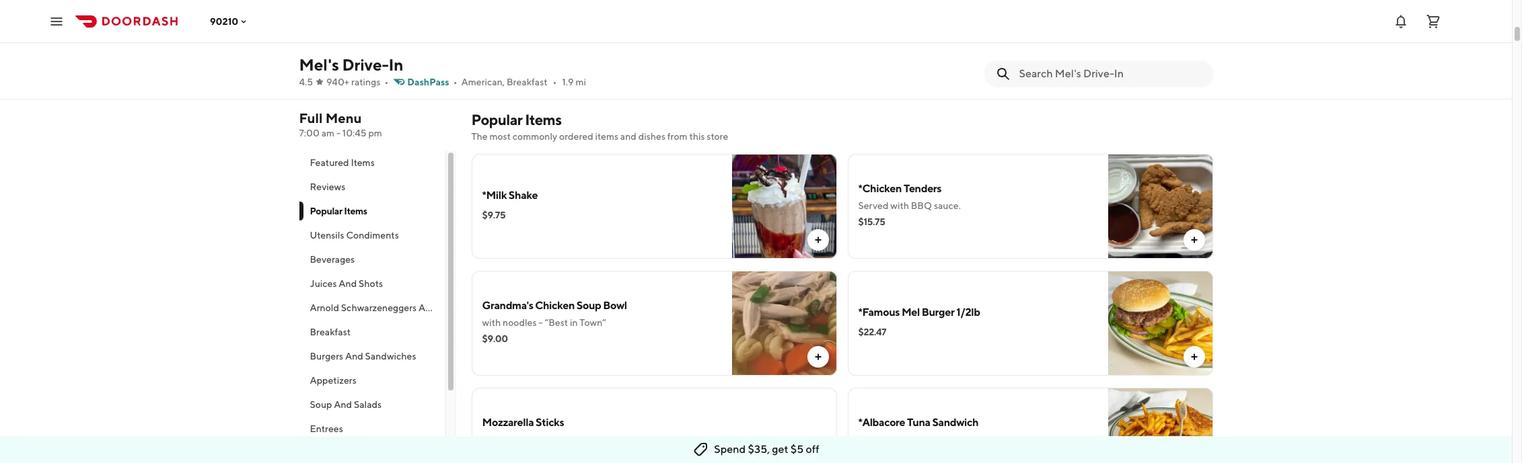 Task type: describe. For each thing, give the bounding box(es) containing it.
soup and salads
[[310, 400, 382, 411]]

order for 3/11/22
[[1107, 32, 1129, 42]]

• right the dashpass
[[454, 77, 457, 88]]

and for juices
[[339, 279, 357, 289]]

–
[[539, 318, 543, 329]]

6/7/22
[[822, 32, 848, 42]]

popular items
[[310, 206, 367, 217]]

items
[[595, 131, 619, 142]]

ratings
[[351, 77, 381, 88]]

spend
[[715, 444, 746, 456]]

utensils
[[310, 230, 344, 241]]

add item to cart image for *famous mel burger 1/2lb
[[1189, 352, 1200, 363]]

fresh
[[910, 435, 931, 446]]

with inside mozzarella sticks served with marinara sauce.
[[515, 435, 533, 446]]

*albacore tuna sandwich served with fresh tomatoes, lettuce and sourdough
[[859, 417, 1074, 446]]

and inside *albacore tuna sandwich served with fresh tomatoes, lettuce and sourdough
[[1010, 435, 1026, 446]]

5/19/22
[[610, 32, 639, 42]]

from
[[668, 131, 688, 142]]

tuna
[[908, 417, 931, 430]]

items for popular items
[[344, 206, 367, 217]]

arnold
[[310, 303, 339, 314]]

and inside popular items the most commonly ordered items and dishes from this store
[[621, 131, 637, 142]]

most
[[490, 131, 511, 142]]

doordash for 5/19/22
[[645, 32, 683, 42]]

grandma's chicken soup bowl with noodles – "best in town" $9.00
[[482, 300, 627, 345]]

marinara
[[535, 435, 572, 446]]

burgers
[[310, 351, 343, 362]]

*famous
[[859, 306, 900, 319]]

appetizers
[[310, 376, 357, 386]]

juices and shots button
[[299, 272, 445, 296]]

notification bell image
[[1394, 13, 1410, 29]]

• doordash order for 6/7/22
[[849, 32, 915, 42]]

menu inside button
[[452, 303, 477, 314]]

• right ratings
[[385, 77, 389, 88]]

dashpass •
[[407, 77, 457, 88]]

*milk
[[482, 189, 507, 202]]

sticks
[[536, 417, 564, 430]]

beverages button
[[299, 248, 445, 272]]

add item to cart image for *milk shake
[[813, 235, 824, 246]]

items for featured items
[[351, 158, 375, 168]]

noodles
[[503, 318, 537, 329]]

10:45
[[343, 128, 367, 139]]

tomatoes,
[[933, 435, 976, 446]]

the
[[472, 131, 488, 142]]

reviews
[[310, 182, 346, 193]]

shots
[[359, 279, 383, 289]]

*famous mel burger 1/2lb image
[[1108, 271, 1213, 376]]

4.5
[[299, 77, 313, 88]]

arnold schwarzeneggers all star menu button
[[299, 296, 477, 320]]

sandwiches
[[365, 351, 416, 362]]

*chicken
[[859, 182, 902, 195]]

940+ ratings •
[[327, 77, 389, 88]]

served for mozzarella
[[482, 435, 513, 446]]

popular items the most commonly ordered items and dishes from this store
[[472, 111, 729, 142]]

arnold schwarzeneggers all star menu
[[310, 303, 477, 314]]

*famous mel burger 1/2lb
[[859, 306, 981, 319]]

all
[[419, 303, 430, 314]]

breakfast inside button
[[310, 327, 351, 338]]

full
[[299, 110, 323, 126]]

soup and salads button
[[299, 393, 445, 417]]

featured items
[[310, 158, 375, 168]]

*milk shake
[[482, 189, 538, 202]]

dishes
[[639, 131, 666, 142]]

tenders
[[904, 182, 942, 195]]

pm
[[369, 128, 382, 139]]

bbq
[[911, 201, 933, 211]]

breakfast button
[[299, 320, 445, 345]]

sauce. for sticks
[[574, 435, 601, 446]]

schwarzeneggers
[[341, 303, 417, 314]]

940+
[[327, 77, 350, 88]]

mel's drive-in
[[299, 55, 404, 74]]

dashpass
[[407, 77, 449, 88]]

1/2lb
[[957, 306, 981, 319]]

-
[[337, 128, 341, 139]]

$22.47
[[859, 327, 887, 338]]

drive-
[[342, 55, 389, 74]]

entrees button
[[299, 417, 445, 442]]

doordash for 6/7/22
[[854, 32, 891, 42]]

this
[[690, 131, 705, 142]]

featured
[[310, 158, 349, 168]]

store
[[707, 131, 729, 142]]

mel
[[902, 306, 920, 319]]

Item Search search field
[[1020, 67, 1203, 81]]

utensils condiments
[[310, 230, 399, 241]]

0 items, open order cart image
[[1426, 13, 1442, 29]]

• left the 1.9
[[553, 77, 557, 88]]



Task type: vqa. For each thing, say whether or not it's contained in the screenshot.
$10)
no



Task type: locate. For each thing, give the bounding box(es) containing it.
doordash for 3/11/22
[[1069, 32, 1106, 42]]

soup inside button
[[310, 400, 332, 411]]

0 horizontal spatial • doordash order
[[640, 32, 706, 42]]

reviews button
[[299, 175, 445, 199]]

beverages
[[310, 254, 355, 265]]

1 horizontal spatial breakfast
[[507, 77, 548, 88]]

and left shots
[[339, 279, 357, 289]]

items inside featured items button
[[351, 158, 375, 168]]

soup
[[577, 300, 602, 312], [310, 400, 332, 411]]

sauce. for tenders
[[934, 201, 961, 211]]

*milk shake image
[[732, 154, 837, 259]]

2 vertical spatial items
[[344, 206, 367, 217]]

add item to cart image
[[813, 235, 824, 246], [813, 352, 824, 363], [1189, 352, 1200, 363]]

• doordash order for 3/11/22
[[1064, 32, 1129, 42]]

menu
[[326, 110, 362, 126], [452, 303, 477, 314]]

• doordash order for 5/19/22
[[640, 32, 706, 42]]

$5
[[791, 444, 804, 456]]

sauce. right the "bbq"
[[934, 201, 961, 211]]

• doordash order up 'item search' "search field"
[[1064, 32, 1129, 42]]

1 horizontal spatial menu
[[452, 303, 477, 314]]

mozzarella sticks served with marinara sauce.
[[482, 417, 601, 446]]

popular
[[472, 111, 523, 129], [310, 206, 343, 217]]

soup up town"
[[577, 300, 602, 312]]

mi
[[576, 77, 586, 88]]

1 horizontal spatial and
[[1010, 435, 1026, 446]]

utensils condiments button
[[299, 224, 445, 248]]

1 horizontal spatial popular
[[472, 111, 523, 129]]

and for soup
[[334, 400, 352, 411]]

popular up most
[[472, 111, 523, 129]]

0 horizontal spatial soup
[[310, 400, 332, 411]]

grandma's
[[482, 300, 534, 312]]

soup inside grandma's chicken soup bowl with noodles – "best in town" $9.00
[[577, 300, 602, 312]]

0 vertical spatial sauce.
[[934, 201, 961, 211]]

mel's
[[299, 55, 339, 74]]

90210 button
[[210, 16, 249, 27]]

order for 6/7/22
[[893, 32, 915, 42]]

town"
[[580, 318, 607, 329]]

bowl
[[603, 300, 627, 312]]

menu inside the full menu 7:00 am - 10:45 pm
[[326, 110, 362, 126]]

1 vertical spatial soup
[[310, 400, 332, 411]]

with up $9.00
[[482, 318, 501, 329]]

2 vertical spatial and
[[334, 400, 352, 411]]

american, breakfast • 1.9 mi
[[462, 77, 586, 88]]

3 order from the left
[[1107, 32, 1129, 42]]

1 horizontal spatial order
[[893, 32, 915, 42]]

*albacore tuna sandwich image
[[1108, 388, 1213, 464]]

star
[[432, 303, 450, 314]]

7:00
[[299, 128, 320, 139]]

spend $35, get $5 off
[[715, 444, 820, 456]]

0 horizontal spatial doordash
[[645, 32, 683, 42]]

0 vertical spatial menu
[[326, 110, 362, 126]]

2 horizontal spatial • doordash order
[[1064, 32, 1129, 42]]

popular for popular items
[[310, 206, 343, 217]]

condiments
[[346, 230, 399, 241]]

sauce. right marinara
[[574, 435, 601, 446]]

chicken
[[535, 300, 575, 312]]

with inside grandma's chicken soup bowl with noodles – "best in town" $9.00
[[482, 318, 501, 329]]

0 horizontal spatial served
[[482, 435, 513, 446]]

off
[[806, 444, 820, 456]]

breakfast left the 1.9
[[507, 77, 548, 88]]

1 vertical spatial popular
[[310, 206, 343, 217]]

1 horizontal spatial sauce.
[[934, 201, 961, 211]]

in
[[389, 55, 404, 74]]

juices
[[310, 279, 337, 289]]

0 vertical spatial and
[[339, 279, 357, 289]]

order for 5/19/22
[[684, 32, 706, 42]]

$15.75
[[859, 217, 886, 228]]

with left the "bbq"
[[891, 201, 910, 211]]

2 horizontal spatial order
[[1107, 32, 1129, 42]]

• right 5/19/22
[[640, 32, 644, 42]]

• doordash order right 5/19/22
[[640, 32, 706, 42]]

*chicken tenders served with bbq sauce. $15.75
[[859, 182, 961, 228]]

with
[[891, 201, 910, 211], [482, 318, 501, 329], [515, 435, 533, 446], [889, 435, 908, 446]]

soup up 'entrees'
[[310, 400, 332, 411]]

served for *chicken
[[859, 201, 889, 211]]

1 vertical spatial menu
[[452, 303, 477, 314]]

items
[[525, 111, 562, 129], [351, 158, 375, 168], [344, 206, 367, 217]]

1 vertical spatial and
[[1010, 435, 1026, 446]]

3 doordash from the left
[[1069, 32, 1106, 42]]

1 vertical spatial items
[[351, 158, 375, 168]]

with inside *chicken tenders served with bbq sauce. $15.75
[[891, 201, 910, 211]]

1 • doordash order from the left
[[640, 32, 706, 42]]

• right 3/11/22
[[1064, 32, 1067, 42]]

menu right the star
[[452, 303, 477, 314]]

0 vertical spatial popular
[[472, 111, 523, 129]]

0 horizontal spatial breakfast
[[310, 327, 351, 338]]

served inside mozzarella sticks served with marinara sauce.
[[482, 435, 513, 446]]

and right 'lettuce' on the right bottom
[[1010, 435, 1026, 446]]

2 doordash from the left
[[854, 32, 891, 42]]

add item to cart image
[[1189, 235, 1200, 246]]

open menu image
[[48, 13, 65, 29]]

ordered
[[559, 131, 594, 142]]

0 vertical spatial breakfast
[[507, 77, 548, 88]]

lettuce
[[978, 435, 1008, 446]]

1.9
[[562, 77, 574, 88]]

1 order from the left
[[684, 32, 706, 42]]

"best
[[545, 318, 568, 329]]

breakfast up the burgers
[[310, 327, 351, 338]]

order
[[684, 32, 706, 42], [893, 32, 915, 42], [1107, 32, 1129, 42]]

2 order from the left
[[893, 32, 915, 42]]

items up commonly
[[525, 111, 562, 129]]

commonly
[[513, 131, 558, 142]]

am
[[322, 128, 335, 139]]

breakfast
[[507, 77, 548, 88], [310, 327, 351, 338]]

1 vertical spatial and
[[345, 351, 363, 362]]

mozzarella
[[482, 417, 534, 430]]

doordash right 3/11/22
[[1069, 32, 1106, 42]]

with down mozzarella
[[515, 435, 533, 446]]

2 horizontal spatial doordash
[[1069, 32, 1106, 42]]

0 horizontal spatial popular
[[310, 206, 343, 217]]

sauce.
[[934, 201, 961, 211], [574, 435, 601, 446]]

0 horizontal spatial menu
[[326, 110, 362, 126]]

1 horizontal spatial • doordash order
[[849, 32, 915, 42]]

and right items
[[621, 131, 637, 142]]

1 horizontal spatial soup
[[577, 300, 602, 312]]

2 • doordash order from the left
[[849, 32, 915, 42]]

in
[[570, 318, 578, 329]]

1 doordash from the left
[[645, 32, 683, 42]]

1 horizontal spatial doordash
[[854, 32, 891, 42]]

1 vertical spatial served
[[482, 435, 513, 446]]

and left salads
[[334, 400, 352, 411]]

popular inside popular items the most commonly ordered items and dishes from this store
[[472, 111, 523, 129]]

doordash right 5/19/22
[[645, 32, 683, 42]]

popular for popular items the most commonly ordered items and dishes from this store
[[472, 111, 523, 129]]

sandwich
[[933, 417, 979, 430]]

popular up utensils
[[310, 206, 343, 217]]

with left fresh
[[889, 435, 908, 446]]

items for popular items the most commonly ordered items and dishes from this store
[[525, 111, 562, 129]]

$35,
[[748, 444, 770, 456]]

juices and shots
[[310, 279, 383, 289]]

90210
[[210, 16, 238, 27]]

• right 6/7/22
[[849, 32, 853, 42]]

served up $15.75
[[859, 201, 889, 211]]

0 vertical spatial soup
[[577, 300, 602, 312]]

shake
[[509, 189, 538, 202]]

entrees
[[310, 424, 343, 435]]

items up reviews 'button'
[[351, 158, 375, 168]]

0 vertical spatial served
[[859, 201, 889, 211]]

$9.00
[[482, 334, 508, 345]]

*albacore
[[859, 417, 906, 430]]

and right the burgers
[[345, 351, 363, 362]]

doordash
[[645, 32, 683, 42], [854, 32, 891, 42], [1069, 32, 1106, 42]]

menu up -
[[326, 110, 362, 126]]

doordash right 6/7/22
[[854, 32, 891, 42]]

1 horizontal spatial served
[[859, 201, 889, 211]]

and
[[339, 279, 357, 289], [345, 351, 363, 362], [334, 400, 352, 411]]

burgers and sandwiches
[[310, 351, 416, 362]]

and for burgers
[[345, 351, 363, 362]]

0 horizontal spatial order
[[684, 32, 706, 42]]

3/11/22
[[1035, 32, 1062, 42]]

with inside *albacore tuna sandwich served with fresh tomatoes, lettuce and sourdough
[[889, 435, 908, 446]]

3 • doordash order from the left
[[1064, 32, 1129, 42]]

0 vertical spatial and
[[621, 131, 637, 142]]

grandma's chicken soup bowl image
[[732, 271, 837, 376]]

0 horizontal spatial sauce.
[[574, 435, 601, 446]]

get
[[772, 444, 789, 456]]

burger
[[922, 306, 955, 319]]

sauce. inside mozzarella sticks served with marinara sauce.
[[574, 435, 601, 446]]

sauce. inside *chicken tenders served with bbq sauce. $15.75
[[934, 201, 961, 211]]

served inside *chicken tenders served with bbq sauce. $15.75
[[859, 201, 889, 211]]

1 vertical spatial sauce.
[[574, 435, 601, 446]]

• doordash order right 6/7/22
[[849, 32, 915, 42]]

0 horizontal spatial and
[[621, 131, 637, 142]]

items up utensils condiments
[[344, 206, 367, 217]]

$9.75
[[482, 210, 506, 221]]

items inside popular items the most commonly ordered items and dishes from this store
[[525, 111, 562, 129]]

*chicken tenders image
[[1108, 154, 1213, 259]]

full menu 7:00 am - 10:45 pm
[[299, 110, 382, 139]]

0 vertical spatial items
[[525, 111, 562, 129]]

featured items button
[[299, 151, 445, 175]]

served down mozzarella
[[482, 435, 513, 446]]

burgers and sandwiches button
[[299, 345, 445, 369]]

1 vertical spatial breakfast
[[310, 327, 351, 338]]



